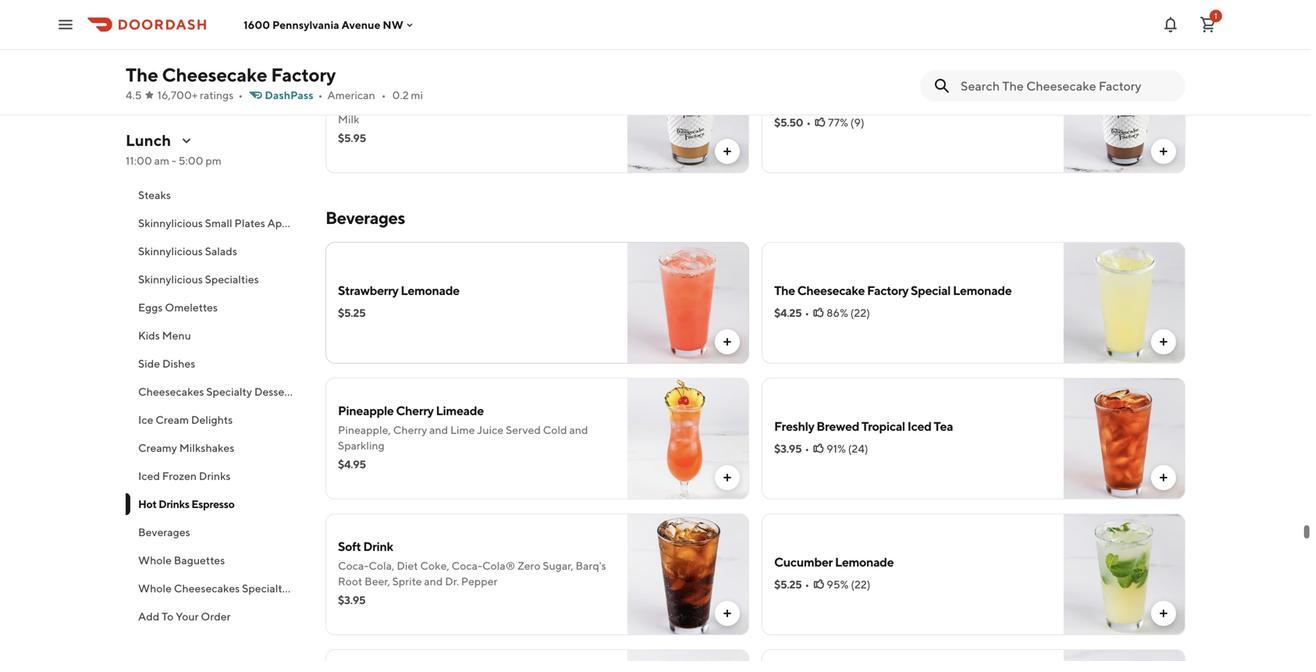 Task type: vqa. For each thing, say whether or not it's contained in the screenshot.
FRIES
no



Task type: describe. For each thing, give the bounding box(es) containing it.
• for $4.25 •
[[805, 306, 810, 319]]

add item to cart image for pineapple cherry limeade
[[721, 471, 734, 484]]

american • 0.2 mi
[[327, 89, 423, 101]]

strawberry
[[338, 283, 398, 298]]

whole cheesecakes specialty cakes
[[138, 582, 321, 595]]

$5.95
[[338, 132, 366, 144]]

open menu image
[[56, 15, 75, 34]]

ice cream delights button
[[126, 406, 307, 434]]

dishes
[[162, 357, 195, 370]]

skinnylicious small plates appetizers button
[[126, 209, 321, 237]]

95% (22)
[[827, 578, 871, 591]]

$4.25
[[774, 306, 802, 319]]

cream
[[156, 413, 189, 426]]

and left 'lime'
[[429, 423, 448, 436]]

pineapple
[[338, 403, 394, 418]]

factory for the cheesecake factory
[[271, 64, 336, 86]]

creamy
[[138, 441, 177, 454]]

add to your order
[[138, 610, 231, 623]]

1 coca- from the left
[[338, 559, 369, 572]]

menu
[[162, 329, 191, 342]]

frozen
[[162, 469, 197, 482]]

0 vertical spatial cheesecakes
[[138, 385, 204, 398]]

iced frozen drinks button
[[126, 462, 307, 490]]

• for dashpass •
[[318, 89, 323, 101]]

1 button
[[1193, 9, 1224, 40]]

freshly
[[774, 419, 814, 434]]

tropical
[[862, 419, 905, 434]]

1 vertical spatial cheesecakes
[[174, 582, 240, 595]]

and right cold
[[569, 423, 588, 436]]

(9)
[[850, 116, 865, 129]]

order
[[201, 610, 231, 623]]

1600
[[244, 18, 270, 31]]

omelettes
[[165, 301, 218, 314]]

95%
[[827, 578, 849, 591]]

the cheesecake factory
[[126, 64, 336, 86]]

0 vertical spatial $3.95
[[774, 442, 802, 455]]

desserts
[[254, 385, 297, 398]]

skinnylicious specialties button
[[126, 265, 307, 293]]

(24)
[[848, 442, 868, 455]]

86% (22)
[[827, 306, 870, 319]]

delights
[[191, 413, 233, 426]]

pm
[[206, 154, 222, 167]]

91%
[[827, 442, 846, 455]]

creamy milkshakes button
[[126, 434, 307, 462]]

cucumber
[[774, 555, 833, 569]]

0 vertical spatial specialty
[[206, 385, 252, 398]]

side dishes button
[[126, 350, 307, 378]]

11:00
[[126, 154, 152, 167]]

(22) for cheesecake
[[850, 306, 870, 319]]

dashpass
[[265, 89, 313, 101]]

limeade
[[436, 403, 484, 418]]

kids
[[138, 329, 160, 342]]

strawberry lemonade image
[[628, 242, 749, 364]]

american
[[327, 89, 375, 101]]

ice cream delights
[[138, 413, 233, 426]]

vanilla
[[494, 97, 527, 110]]

skinnylicious salads
[[138, 245, 237, 258]]

kids menu button
[[126, 322, 307, 350]]

milkshakes
[[179, 441, 234, 454]]

factory for the cheesecake factory special lemonade
[[867, 283, 909, 298]]

$5.25 for $5.25
[[338, 306, 366, 319]]

$5.50
[[774, 116, 803, 129]]

pineapple cherry limeade pineapple, cherry and lime juice served cold and sparkling $4.95
[[338, 403, 588, 471]]

add to your order button
[[126, 603, 307, 631]]

your
[[176, 610, 199, 623]]

salads
[[205, 245, 237, 258]]

tea
[[934, 419, 953, 434]]

drinks inside 'button'
[[199, 469, 231, 482]]

1 vertical spatial drinks
[[159, 498, 189, 510]]

sparkling
[[338, 439, 385, 452]]

cold
[[543, 423, 567, 436]]

caramel royale macchiato image
[[628, 52, 749, 173]]

am
[[154, 154, 169, 167]]

sugar,
[[543, 559, 573, 572]]

hot inside caramel royale macchiato double espresso, hot caramel, vanilla and steamed milk $5.95
[[426, 97, 445, 110]]

cheesecake for the cheesecake factory
[[162, 64, 267, 86]]

menus image
[[180, 134, 193, 147]]

86%
[[827, 306, 848, 319]]

• for $5.25 •
[[805, 578, 810, 591]]

add item to cart image for strawberry lemonade
[[721, 336, 734, 348]]

coke,
[[420, 559, 449, 572]]

lemonade for strawberry lemonade
[[401, 283, 460, 298]]

cucumber lemonade image
[[1064, 514, 1186, 635]]

double
[[338, 97, 375, 110]]

ice
[[138, 413, 153, 426]]

iced inside 'button'
[[138, 469, 160, 482]]

• for $5.50 •
[[806, 116, 811, 129]]

• for american • 0.2 mi
[[381, 89, 386, 101]]

pineapple,
[[338, 423, 391, 436]]

appetizers
[[267, 217, 321, 229]]

freshly brewed tropical iced tea image
[[1064, 378, 1186, 500]]

77% (9)
[[828, 116, 865, 129]]

pennsylvania
[[272, 18, 339, 31]]

beer,
[[365, 575, 390, 588]]

cheesecakes specialty desserts
[[138, 385, 297, 398]]

16,700+
[[157, 89, 198, 101]]

special
[[911, 283, 951, 298]]

lemonade for cucumber lemonade
[[835, 555, 894, 569]]

11:00 am - 5:00 pm
[[126, 154, 222, 167]]

soft drink image
[[628, 514, 749, 635]]

avenue
[[342, 18, 381, 31]]

caramel royale macchiato double espresso, hot caramel, vanilla and steamed milk $5.95
[[338, 77, 595, 144]]

1 horizontal spatial beverages
[[325, 208, 405, 228]]

baguettes
[[174, 554, 225, 567]]



Task type: locate. For each thing, give the bounding box(es) containing it.
1 horizontal spatial drinks
[[199, 469, 231, 482]]

1 horizontal spatial lemonade
[[835, 555, 894, 569]]

16,700+ ratings •
[[157, 89, 243, 101]]

specialty left cakes
[[242, 582, 288, 595]]

skinnylicious for skinnylicious specialties
[[138, 273, 203, 286]]

lemonade up the 95% (22)
[[835, 555, 894, 569]]

add item to cart image for freshly brewed tropical iced tea
[[1157, 471, 1170, 484]]

add item to cart image for soft drink
[[721, 607, 734, 620]]

iced frozen drinks
[[138, 469, 231, 482]]

dashpass •
[[265, 89, 323, 101]]

to
[[162, 610, 174, 623]]

• right $5.50
[[806, 116, 811, 129]]

0 vertical spatial the
[[126, 64, 158, 86]]

beverages right the "appetizers"
[[325, 208, 405, 228]]

$3.95
[[774, 442, 802, 455], [338, 594, 365, 606]]

0 horizontal spatial lemonade
[[401, 283, 460, 298]]

0 vertical spatial beverages
[[325, 208, 405, 228]]

• right $4.25
[[805, 306, 810, 319]]

cheesecake for the cheesecake factory special lemonade
[[797, 283, 865, 298]]

steamed
[[550, 97, 595, 110]]

• down the cheesecake factory
[[238, 89, 243, 101]]

• down freshly on the right bottom of page
[[805, 442, 810, 455]]

lemonade right special
[[953, 283, 1012, 298]]

5 add item to cart image from the top
[[1157, 607, 1170, 620]]

1 vertical spatial cheesecake
[[797, 283, 865, 298]]

hot
[[426, 97, 445, 110], [138, 498, 157, 510]]

cheesecakes up "cream"
[[138, 385, 204, 398]]

beverages button
[[126, 518, 307, 546]]

the for the cheesecake factory special lemonade
[[774, 283, 795, 298]]

beverages inside button
[[138, 526, 190, 539]]

coca- up root
[[338, 559, 369, 572]]

cakes
[[290, 582, 321, 595]]

side
[[138, 357, 160, 370]]

1 vertical spatial cherry
[[393, 423, 427, 436]]

lime
[[450, 423, 475, 436]]

$3.95 down root
[[338, 594, 365, 606]]

dr.
[[445, 575, 459, 588]]

cheesecake up ratings
[[162, 64, 267, 86]]

2 vertical spatial skinnylicious
[[138, 273, 203, 286]]

skinnylicious inside button
[[138, 245, 203, 258]]

soft
[[338, 539, 361, 554]]

1 horizontal spatial $3.95
[[774, 442, 802, 455]]

small
[[205, 217, 232, 229]]

2 horizontal spatial lemonade
[[953, 283, 1012, 298]]

1 vertical spatial (22)
[[851, 578, 871, 591]]

1 vertical spatial $3.95
[[338, 594, 365, 606]]

skinnylicious specialties
[[138, 273, 259, 286]]

whole for whole cheesecakes specialty cakes
[[138, 582, 172, 595]]

$3.95 down freshly on the right bottom of page
[[774, 442, 802, 455]]

factory hot chocolate image
[[1064, 52, 1186, 173]]

1 vertical spatial factory
[[138, 160, 176, 173]]

coca-
[[338, 559, 369, 572], [452, 559, 482, 572]]

3 add item to cart image from the top
[[1157, 336, 1170, 348]]

skinnylicious down steaks at the left top of page
[[138, 217, 203, 229]]

• left the american on the top left
[[318, 89, 323, 101]]

$5.25 down cucumber
[[774, 578, 802, 591]]

cherry
[[396, 403, 434, 418], [393, 423, 427, 436]]

1 add item to cart image from the top
[[721, 145, 734, 158]]

3 skinnylicious from the top
[[138, 273, 203, 286]]

cheesecakes
[[138, 385, 204, 398], [174, 582, 240, 595]]

1 vertical spatial hot
[[138, 498, 157, 510]]

1 horizontal spatial $5.25
[[774, 578, 802, 591]]

1 vertical spatial specialty
[[242, 582, 288, 595]]

cold brew iced coffee image
[[1064, 649, 1186, 661]]

factory inside factory combinations button
[[138, 160, 176, 173]]

1 horizontal spatial factory
[[271, 64, 336, 86]]

kids menu
[[138, 329, 191, 342]]

diet
[[397, 559, 418, 572]]

1 skinnylicious from the top
[[138, 217, 203, 229]]

1 whole from the top
[[138, 554, 172, 567]]

1 horizontal spatial hot
[[426, 97, 445, 110]]

4 add item to cart image from the top
[[1157, 471, 1170, 484]]

skinnylicious up eggs omelettes
[[138, 273, 203, 286]]

0 horizontal spatial coca-
[[338, 559, 369, 572]]

$3.95 inside soft drink coca-cola, diet coke, coca-cola® zero sugar, barq's root beer, sprite and dr. pepper $3.95
[[338, 594, 365, 606]]

freshly brewed coffee image
[[628, 649, 749, 661]]

-
[[172, 154, 176, 167]]

the for the cheesecake factory
[[126, 64, 158, 86]]

•
[[238, 89, 243, 101], [318, 89, 323, 101], [381, 89, 386, 101], [806, 116, 811, 129], [805, 306, 810, 319], [805, 442, 810, 455], [805, 578, 810, 591]]

2 horizontal spatial factory
[[867, 283, 909, 298]]

factory left special
[[867, 283, 909, 298]]

specialties
[[205, 273, 259, 286]]

skinnylicious for skinnylicious salads
[[138, 245, 203, 258]]

cherry right the pineapple,
[[393, 423, 427, 436]]

and inside caramel royale macchiato double espresso, hot caramel, vanilla and steamed milk $5.95
[[529, 97, 548, 110]]

cherry left limeade
[[396, 403, 434, 418]]

the up $4.25
[[774, 283, 795, 298]]

(22) right 95%
[[851, 578, 871, 591]]

$4.95
[[338, 458, 366, 471]]

add item to cart image for cucumber lemonade
[[1157, 607, 1170, 620]]

iced down creamy
[[138, 469, 160, 482]]

steaks
[[138, 188, 171, 201]]

4 add item to cart image from the top
[[721, 607, 734, 620]]

and
[[529, 97, 548, 110], [429, 423, 448, 436], [569, 423, 588, 436], [424, 575, 443, 588]]

drink
[[363, 539, 393, 554]]

1600 pennsylvania avenue nw
[[244, 18, 403, 31]]

0 vertical spatial hot
[[426, 97, 445, 110]]

beverages up whole baguettes
[[138, 526, 190, 539]]

1 vertical spatial whole
[[138, 582, 172, 595]]

0 vertical spatial factory
[[271, 64, 336, 86]]

cheesecakes down baguettes
[[174, 582, 240, 595]]

skinnylicious
[[138, 217, 203, 229], [138, 245, 203, 258], [138, 273, 203, 286]]

$5.25 for $5.25 •
[[774, 578, 802, 591]]

coca- up the pepper
[[452, 559, 482, 572]]

zero
[[518, 559, 541, 572]]

the cheesecake factory special lemonade image
[[1064, 242, 1186, 364]]

1 horizontal spatial cheesecake
[[797, 283, 865, 298]]

1 vertical spatial the
[[774, 283, 795, 298]]

lemonade right strawberry
[[401, 283, 460, 298]]

eggs
[[138, 301, 163, 314]]

0 horizontal spatial the
[[126, 64, 158, 86]]

served
[[506, 423, 541, 436]]

0 vertical spatial (22)
[[850, 306, 870, 319]]

the up 4.5
[[126, 64, 158, 86]]

drinks down creamy milkshakes button
[[199, 469, 231, 482]]

factory combinations button
[[126, 153, 307, 181]]

0 vertical spatial cheesecake
[[162, 64, 267, 86]]

specialty down side dishes button
[[206, 385, 252, 398]]

5:00
[[178, 154, 203, 167]]

1 horizontal spatial coca-
[[452, 559, 482, 572]]

1 vertical spatial $5.25
[[774, 578, 802, 591]]

2 skinnylicious from the top
[[138, 245, 203, 258]]

nw
[[383, 18, 403, 31]]

barq's
[[576, 559, 606, 572]]

whole cheesecakes specialty cakes button
[[126, 574, 321, 603]]

cola®
[[482, 559, 515, 572]]

0 vertical spatial whole
[[138, 554, 172, 567]]

0 vertical spatial cherry
[[396, 403, 434, 418]]

add
[[138, 610, 159, 623]]

and inside soft drink coca-cola, diet coke, coca-cola® zero sugar, barq's root beer, sprite and dr. pepper $3.95
[[424, 575, 443, 588]]

double espresso image
[[1064, 0, 1186, 37]]

0 vertical spatial skinnylicious
[[138, 217, 203, 229]]

combinations
[[178, 160, 248, 173]]

whole up add
[[138, 582, 172, 595]]

0 horizontal spatial $5.25
[[338, 306, 366, 319]]

brewed
[[817, 419, 859, 434]]

2 coca- from the left
[[452, 559, 482, 572]]

cheesecake
[[162, 64, 267, 86], [797, 283, 865, 298]]

add item to cart image
[[1157, 9, 1170, 22], [1157, 145, 1170, 158], [1157, 336, 1170, 348], [1157, 471, 1170, 484], [1157, 607, 1170, 620]]

2 whole from the top
[[138, 582, 172, 595]]

pineapple cherry limeade image
[[628, 378, 749, 500]]

whole baguettes button
[[126, 546, 307, 574]]

creamy milkshakes
[[138, 441, 234, 454]]

4.5
[[126, 89, 142, 101]]

cucumber lemonade
[[774, 555, 894, 569]]

caramel
[[338, 77, 384, 92]]

$5.25
[[338, 306, 366, 319], [774, 578, 802, 591]]

$5.25 down strawberry
[[338, 306, 366, 319]]

1 vertical spatial iced
[[138, 469, 160, 482]]

1 horizontal spatial the
[[774, 283, 795, 298]]

1 vertical spatial beverages
[[138, 526, 190, 539]]

(22) right 86%
[[850, 306, 870, 319]]

0 horizontal spatial iced
[[138, 469, 160, 482]]

skinnylicious up "skinnylicious specialties" on the left of the page
[[138, 245, 203, 258]]

whole left baguettes
[[138, 554, 172, 567]]

juice
[[477, 423, 504, 436]]

eggs omelettes
[[138, 301, 218, 314]]

1 vertical spatial skinnylicious
[[138, 245, 203, 258]]

and right vanilla
[[529, 97, 548, 110]]

• left 0.2
[[381, 89, 386, 101]]

hot drinks espresso
[[138, 498, 235, 510]]

factory up dashpass •
[[271, 64, 336, 86]]

1600 pennsylvania avenue nw button
[[244, 18, 416, 31]]

0 vertical spatial $5.25
[[338, 306, 366, 319]]

0 horizontal spatial drinks
[[159, 498, 189, 510]]

$3.95 •
[[774, 442, 810, 455]]

steaks button
[[126, 181, 307, 209]]

lemonade
[[401, 283, 460, 298], [953, 283, 1012, 298], [835, 555, 894, 569]]

royale
[[387, 77, 424, 92]]

ratings
[[200, 89, 234, 101]]

sprite
[[392, 575, 422, 588]]

2 add item to cart image from the top
[[721, 336, 734, 348]]

notification bell image
[[1161, 15, 1180, 34]]

(22) for lemonade
[[851, 578, 871, 591]]

side dishes
[[138, 357, 195, 370]]

factory
[[271, 64, 336, 86], [138, 160, 176, 173], [867, 283, 909, 298]]

0.2
[[392, 89, 409, 101]]

1
[[1214, 11, 1218, 20]]

whole
[[138, 554, 172, 567], [138, 582, 172, 595]]

0 vertical spatial iced
[[907, 419, 932, 434]]

soft drink coca-cola, diet coke, coca-cola® zero sugar, barq's root beer, sprite and dr. pepper $3.95
[[338, 539, 606, 606]]

espresso
[[191, 498, 235, 510]]

freshly brewed tropical iced tea
[[774, 419, 953, 434]]

hot down iced frozen drinks
[[138, 498, 157, 510]]

• for $3.95 •
[[805, 442, 810, 455]]

1 horizontal spatial iced
[[907, 419, 932, 434]]

0 horizontal spatial cheesecake
[[162, 64, 267, 86]]

add item to cart image for the cheesecake factory special lemonade
[[1157, 336, 1170, 348]]

skinnylicious for skinnylicious small plates appetizers
[[138, 217, 203, 229]]

91% (24)
[[827, 442, 868, 455]]

2 add item to cart image from the top
[[1157, 145, 1170, 158]]

• down cucumber
[[805, 578, 810, 591]]

cheesecake up 86%
[[797, 283, 865, 298]]

3 add item to cart image from the top
[[721, 471, 734, 484]]

0 horizontal spatial beverages
[[138, 526, 190, 539]]

2 vertical spatial factory
[[867, 283, 909, 298]]

the
[[126, 64, 158, 86], [774, 283, 795, 298]]

0 horizontal spatial $3.95
[[338, 594, 365, 606]]

iced left tea
[[907, 419, 932, 434]]

add item to cart image
[[721, 145, 734, 158], [721, 336, 734, 348], [721, 471, 734, 484], [721, 607, 734, 620]]

hot right mi
[[426, 97, 445, 110]]

lunch
[[126, 131, 171, 149]]

and down coke,
[[424, 575, 443, 588]]

1 items, open order cart image
[[1199, 15, 1218, 34]]

0 horizontal spatial hot
[[138, 498, 157, 510]]

Item Search search field
[[961, 77, 1173, 94]]

whole for whole baguettes
[[138, 554, 172, 567]]

0 horizontal spatial factory
[[138, 160, 176, 173]]

1 add item to cart image from the top
[[1157, 9, 1170, 22]]

0 vertical spatial drinks
[[199, 469, 231, 482]]

beverages
[[325, 208, 405, 228], [138, 526, 190, 539]]

eggs omelettes button
[[126, 293, 307, 322]]

drinks down the frozen
[[159, 498, 189, 510]]

strawberry lemonade
[[338, 283, 460, 298]]

factory down lunch at the top
[[138, 160, 176, 173]]

espresso,
[[377, 97, 424, 110]]



